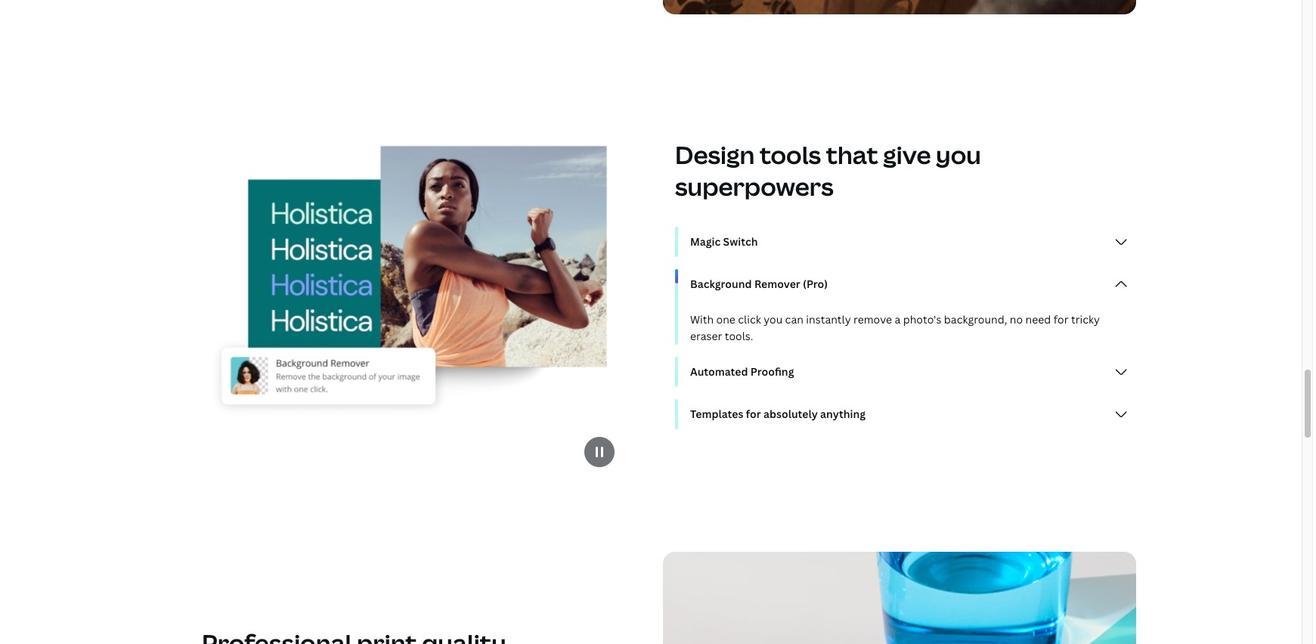 Task type: describe. For each thing, give the bounding box(es) containing it.
background remover (pro)
[[690, 277, 828, 291]]

no
[[1010, 312, 1023, 327]]

with one click you can instantly remove a photo's background, no need for tricky eraser tools.
[[690, 312, 1100, 343]]

tools
[[760, 138, 821, 171]]

proofing
[[751, 365, 794, 379]]

need
[[1026, 312, 1051, 327]]

eraser
[[690, 329, 722, 343]]

background
[[690, 277, 752, 291]]

instantly
[[806, 312, 851, 327]]

you inside design tools that give you superpowers
[[936, 138, 981, 171]]

you inside with one click you can instantly remove a photo's background, no need for tricky eraser tools.
[[764, 312, 783, 327]]

magic switch
[[690, 234, 758, 249]]

tools.
[[725, 329, 753, 343]]

magic
[[690, 234, 721, 249]]

background,
[[944, 312, 1007, 327]]

automated
[[690, 365, 748, 379]]

(pro)
[[803, 277, 828, 291]]

background remover (pro) button
[[684, 269, 1136, 299]]

design tools that give you superpowers
[[675, 138, 981, 203]]

one
[[716, 312, 736, 327]]



Task type: locate. For each thing, give the bounding box(es) containing it.
click
[[738, 312, 761, 327]]

for right the templates
[[746, 407, 761, 421]]

1 horizontal spatial for
[[1054, 312, 1069, 327]]

for inside with one click you can instantly remove a photo's background, no need for tricky eraser tools.
[[1054, 312, 1069, 327]]

magic switch button
[[684, 227, 1136, 257]]

design
[[675, 138, 755, 171]]

0 horizontal spatial you
[[764, 312, 783, 327]]

with
[[690, 312, 714, 327]]

you left "can"
[[764, 312, 783, 327]]

a
[[895, 312, 901, 327]]

templates for absolutely anything
[[690, 407, 866, 421]]

1 horizontal spatial you
[[936, 138, 981, 171]]

0 vertical spatial you
[[936, 138, 981, 171]]

templates
[[690, 407, 744, 421]]

0 horizontal spatial for
[[746, 407, 761, 421]]

templates for absolutely anything button
[[684, 399, 1136, 430]]

for
[[1054, 312, 1069, 327], [746, 407, 761, 421]]

that
[[826, 138, 878, 171]]

absolutely
[[764, 407, 818, 421]]

anything
[[820, 407, 866, 421]]

remove
[[854, 312, 892, 327]]

remover
[[754, 277, 800, 291]]

for inside dropdown button
[[746, 407, 761, 421]]

switch
[[723, 234, 758, 249]]

give
[[883, 138, 931, 171]]

for right need
[[1054, 312, 1069, 327]]

automated proofing button
[[684, 357, 1136, 387]]

you right give
[[936, 138, 981, 171]]

0 vertical spatial for
[[1054, 312, 1069, 327]]

can
[[785, 312, 804, 327]]

automated proofing
[[690, 365, 794, 379]]

1 vertical spatial you
[[764, 312, 783, 327]]

you
[[936, 138, 981, 171], [764, 312, 783, 327]]

1 vertical spatial for
[[746, 407, 761, 421]]

superpowers
[[675, 170, 834, 203]]

tricky
[[1071, 312, 1100, 327]]

photo's
[[903, 312, 942, 327]]



Task type: vqa. For each thing, say whether or not it's contained in the screenshot.
Automated Proofing
yes



